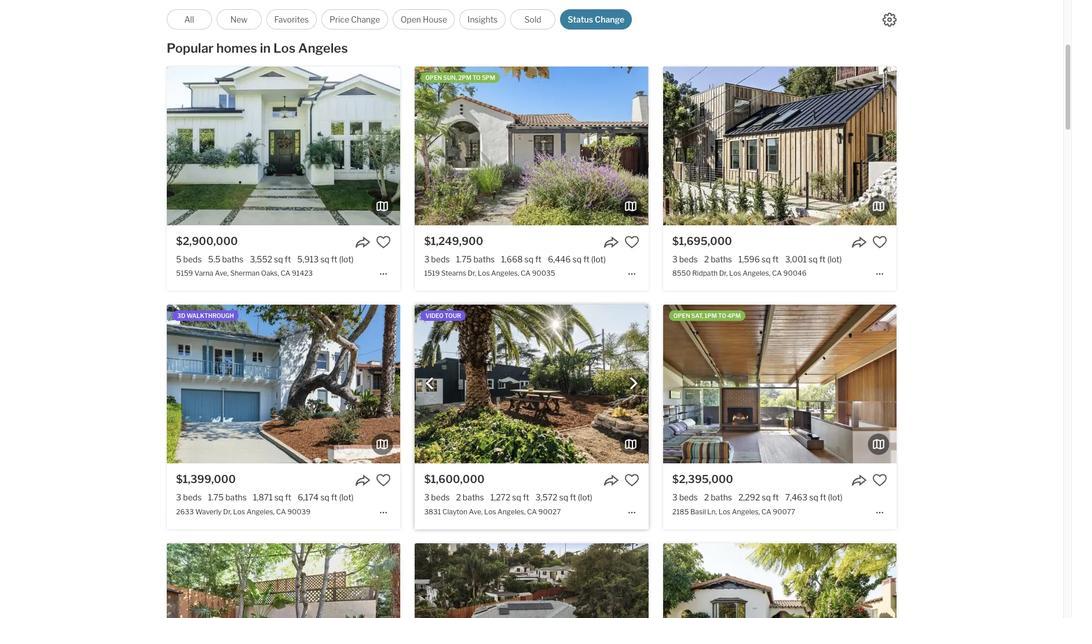 Task type: describe. For each thing, give the bounding box(es) containing it.
1,871
[[253, 493, 273, 503]]

1.75 baths for $1,399,000
[[208, 493, 247, 503]]

(lot) for $1,695,000
[[828, 254, 842, 264]]

2 for $1,695,000
[[705, 254, 709, 264]]

favorite button image for $2,900,000
[[376, 235, 391, 250]]

2 photo of 11612 chenault st #5, los angeles, ca 90049 image from the left
[[167, 543, 401, 618]]

sq for 2,292
[[762, 493, 771, 503]]

favorites
[[274, 14, 309, 24]]

ca for $1,249,900
[[521, 269, 531, 278]]

to for $2,395,000
[[719, 313, 727, 320]]

2,292 sq ft
[[739, 493, 779, 503]]

los for waverly
[[233, 507, 245, 516]]

sq for 6,174
[[321, 493, 330, 503]]

favorite button checkbox for $1,399,000
[[376, 473, 391, 488]]

3831 clayton ave, los angeles, ca 90027
[[424, 507, 561, 516]]

beds for $1,399,000
[[183, 493, 202, 503]]

tour
[[445, 313, 461, 320]]

3 photo of 2633 waverly dr, los angeles, ca 90039 image from the left
[[401, 305, 634, 464]]

Price Change radio
[[322, 9, 388, 30]]

angeles, for $1,399,000
[[247, 507, 275, 516]]

angeles, for $1,600,000
[[498, 507, 526, 516]]

2 baths for $1,600,000
[[456, 493, 484, 503]]

3,001
[[786, 254, 807, 264]]

sherman
[[230, 269, 260, 278]]

5.5
[[208, 254, 221, 264]]

sq for 3,552
[[274, 254, 283, 264]]

sq for 3,572
[[560, 493, 569, 503]]

ca for $1,399,000
[[276, 507, 286, 516]]

$2,395,000
[[673, 474, 734, 486]]

walkthrough
[[187, 313, 234, 320]]

ft for 1,668 sq ft
[[536, 254, 542, 264]]

2 baths for $1,695,000
[[705, 254, 733, 264]]

beds for $1,600,000
[[431, 493, 450, 503]]

1,668
[[501, 254, 523, 264]]

2 for $2,395,000
[[705, 493, 709, 503]]

1,871 sq ft
[[253, 493, 292, 503]]

stearns
[[442, 269, 467, 278]]

house
[[423, 14, 447, 24]]

3,552 sq ft
[[250, 254, 291, 264]]

90039
[[288, 507, 311, 516]]

1 photo of 4608 edelle pl, los angeles, ca 90032 image from the left
[[182, 543, 415, 618]]

sq for 1,668
[[525, 254, 534, 264]]

3 photo of 4608 edelle pl, los angeles, ca 90032 image from the left
[[649, 543, 882, 618]]

2185
[[673, 507, 689, 516]]

beds for $2,900,000
[[183, 254, 202, 264]]

3 beds for $1,695,000
[[673, 254, 698, 264]]

(lot) for $1,600,000
[[578, 493, 593, 503]]

4pm
[[728, 313, 741, 320]]

favorite button checkbox for $2,900,000
[[376, 235, 391, 250]]

los for basil
[[719, 507, 731, 516]]

2633
[[176, 507, 194, 516]]

baths for $1,249,900
[[474, 254, 495, 264]]

ft for 5,913 sq ft (lot)
[[331, 254, 338, 264]]

$1,600,000
[[424, 474, 485, 486]]

6,174 sq ft (lot)
[[298, 493, 354, 503]]

8550 ridpath dr, los angeles, ca 90046
[[673, 269, 807, 278]]

(lot) for $2,900,000
[[339, 254, 354, 264]]

6,446
[[548, 254, 571, 264]]

clayton
[[443, 507, 468, 516]]

5
[[176, 254, 182, 264]]

sq for 1,272
[[513, 493, 522, 503]]

1 photo of 3831 clayton ave, los angeles, ca 90027 image from the left
[[182, 305, 415, 464]]

ft for 1,596 sq ft
[[773, 254, 779, 264]]

3d walkthrough
[[177, 313, 234, 320]]

angeles, for $1,695,000
[[743, 269, 771, 278]]

baths for $2,395,000
[[711, 493, 733, 503]]

baths for $2,900,000
[[222, 254, 244, 264]]

3 for $1,249,900
[[424, 254, 430, 264]]

3,552
[[250, 254, 272, 264]]

2 photo of 2633 waverly dr, los angeles, ca 90039 image from the left
[[167, 305, 401, 464]]

previous button image
[[424, 378, 436, 389]]

price
[[330, 14, 350, 24]]

status
[[568, 14, 594, 24]]

favorite button checkbox for $1,695,000
[[873, 235, 888, 250]]

favorite button checkbox for $1,600,000
[[624, 473, 640, 488]]

ca for $2,395,000
[[762, 507, 772, 516]]

$1,695,000
[[673, 235, 733, 247]]

popular homes in los angeles
[[167, 41, 348, 56]]

5159
[[176, 269, 193, 278]]

2 photo of 1519 stearns dr, los angeles, ca 90035 image from the left
[[415, 67, 649, 225]]

beds for $2,395,000
[[680, 493, 698, 503]]

2 photo of 2185 basil ln, los angeles, ca 90077 image from the left
[[663, 305, 897, 464]]

los for clayton
[[484, 507, 496, 516]]

ave, for $2,900,000
[[215, 269, 229, 278]]

3 photo of 11612 chenault st #5, los angeles, ca 90049 image from the left
[[401, 543, 634, 618]]

video
[[426, 313, 444, 320]]

next button image
[[628, 378, 640, 389]]

1,272
[[491, 493, 511, 503]]

change for status change
[[595, 14, 625, 24]]

in
[[260, 41, 271, 56]]

ft for 2,292 sq ft
[[773, 493, 779, 503]]

2,292
[[739, 493, 761, 503]]

1 photo of 1029 s orlando ave, los angeles, ca 90035 image from the left
[[430, 543, 663, 618]]

open
[[401, 14, 421, 24]]

angeles, for $2,395,000
[[732, 507, 760, 516]]

3d
[[177, 313, 186, 320]]

favorite button image for $2,395,000
[[873, 473, 888, 488]]

1519 stearns dr, los angeles, ca 90035
[[424, 269, 556, 278]]

price change
[[330, 14, 380, 24]]

1,596 sq ft
[[739, 254, 779, 264]]

2 baths for $2,395,000
[[705, 493, 733, 503]]

los for homes
[[274, 41, 296, 56]]

basil
[[691, 507, 706, 516]]

video tour
[[426, 313, 461, 320]]

new
[[230, 14, 248, 24]]

sold
[[525, 14, 542, 24]]

3 photo of 1519 stearns dr, los angeles, ca 90035 image from the left
[[649, 67, 882, 225]]

sq for 6,446
[[573, 254, 582, 264]]

5.5 baths
[[208, 254, 244, 264]]

1.75 for $1,399,000
[[208, 493, 224, 503]]

(lot) for $1,249,900
[[592, 254, 606, 264]]

2 photo of 5159 varna ave, sherman oaks, ca 91423 image from the left
[[167, 67, 401, 225]]

sq for 7,463
[[810, 493, 819, 503]]

90077
[[773, 507, 796, 516]]

3 beds for $1,249,900
[[424, 254, 450, 264]]

5pm
[[482, 74, 496, 81]]

oaks,
[[261, 269, 279, 278]]

sat,
[[692, 313, 704, 320]]



Task type: vqa. For each thing, say whether or not it's contained in the screenshot.
Other
no



Task type: locate. For each thing, give the bounding box(es) containing it.
3 beds up 1519 at left top
[[424, 254, 450, 264]]

ft left 3,572
[[523, 493, 529, 503]]

los down 1,272
[[484, 507, 496, 516]]

ridpath
[[693, 269, 718, 278]]

1.75
[[456, 254, 472, 264], [208, 493, 224, 503]]

to for $1,249,900
[[473, 74, 481, 81]]

los right in on the top of the page
[[274, 41, 296, 56]]

2 baths
[[705, 254, 733, 264], [456, 493, 484, 503], [705, 493, 733, 503]]

3 beds for $2,395,000
[[673, 493, 698, 503]]

3 for $1,695,000
[[673, 254, 678, 264]]

dr, right the stearns
[[468, 269, 477, 278]]

3 photo of 5159 varna ave, sherman oaks, ca 91423 image from the left
[[401, 67, 634, 225]]

ca down 1,871 sq ft
[[276, 507, 286, 516]]

los right ln,
[[719, 507, 731, 516]]

7,463
[[786, 493, 808, 503]]

ft for 3,572 sq ft (lot)
[[570, 493, 577, 503]]

dr, for $1,249,900
[[468, 269, 477, 278]]

3,001 sq ft (lot)
[[786, 254, 842, 264]]

dr, for $1,399,000
[[223, 507, 232, 516]]

0 horizontal spatial ave,
[[215, 269, 229, 278]]

3 beds for $1,399,000
[[176, 493, 202, 503]]

2 baths up "clayton"
[[456, 493, 484, 503]]

1 vertical spatial 1.75 baths
[[208, 493, 247, 503]]

Open House radio
[[393, 9, 455, 30]]

90035
[[532, 269, 556, 278]]

1 horizontal spatial 1.75
[[456, 254, 472, 264]]

1 change from the left
[[351, 14, 380, 24]]

angeles, down 1,272 sq ft
[[498, 507, 526, 516]]

ft right "5,913"
[[331, 254, 338, 264]]

sq right 3,001 on the top of the page
[[809, 254, 818, 264]]

ft right 6,174
[[331, 493, 338, 503]]

0 vertical spatial to
[[473, 74, 481, 81]]

2 photo of 4608 edelle pl, los angeles, ca 90032 image from the left
[[415, 543, 649, 618]]

sq right 6,174
[[321, 493, 330, 503]]

beds up 2633 on the bottom of the page
[[183, 493, 202, 503]]

sq for 5,913
[[321, 254, 330, 264]]

change right status
[[595, 14, 625, 24]]

open sun, 2pm to 5pm
[[426, 74, 496, 81]]

photo of 1519 stearns dr, los angeles, ca 90035 image
[[182, 67, 415, 225], [415, 67, 649, 225], [649, 67, 882, 225]]

ca for $1,695,000
[[773, 269, 782, 278]]

2 up ln,
[[705, 493, 709, 503]]

1 horizontal spatial change
[[595, 14, 625, 24]]

ft for 1,272 sq ft
[[523, 493, 529, 503]]

photo of 5159 varna ave, sherman oaks, ca 91423 image
[[0, 67, 167, 225], [167, 67, 401, 225], [401, 67, 634, 225]]

(lot) right 7,463
[[829, 493, 843, 503]]

ft right 3,001 on the top of the page
[[820, 254, 826, 264]]

baths up the 1519 stearns dr, los angeles, ca 90035
[[474, 254, 495, 264]]

ca left 90046
[[773, 269, 782, 278]]

3 photo of 2185 basil ln, los angeles, ca 90077 image from the left
[[897, 305, 1073, 464]]

favorite button image for $1,399,000
[[376, 473, 391, 488]]

baths up the 2633 waverly dr, los angeles, ca 90039
[[226, 493, 247, 503]]

1 photo of 1519 stearns dr, los angeles, ca 90035 image from the left
[[182, 67, 415, 225]]

homes
[[216, 41, 257, 56]]

sq right 1,272
[[513, 493, 522, 503]]

5 beds
[[176, 254, 202, 264]]

ft for 3,001 sq ft (lot)
[[820, 254, 826, 264]]

beds up 8550 at the top
[[680, 254, 698, 264]]

1 horizontal spatial open
[[674, 313, 691, 320]]

beds up 3831
[[431, 493, 450, 503]]

sq right 7,463
[[810, 493, 819, 503]]

photo of 2633 waverly dr, los angeles, ca 90039 image
[[0, 305, 167, 464], [167, 305, 401, 464], [401, 305, 634, 464]]

ft right 6,446
[[584, 254, 590, 264]]

1 horizontal spatial 1.75 baths
[[456, 254, 495, 264]]

baths
[[222, 254, 244, 264], [474, 254, 495, 264], [711, 254, 733, 264], [226, 493, 247, 503], [463, 493, 484, 503], [711, 493, 733, 503]]

3 beds up 8550 at the top
[[673, 254, 698, 264]]

angeles
[[298, 41, 348, 56]]

ft right 7,463
[[821, 493, 827, 503]]

All radio
[[167, 9, 212, 30]]

baths up ln,
[[711, 493, 733, 503]]

open
[[426, 74, 442, 81], [674, 313, 691, 320]]

3 beds for $1,600,000
[[424, 493, 450, 503]]

baths up ridpath
[[711, 254, 733, 264]]

(lot) right 3,572
[[578, 493, 593, 503]]

baths up 5159 varna ave, sherman oaks, ca 91423 in the top of the page
[[222, 254, 244, 264]]

1 photo of 8550 ridpath dr, los angeles, ca 90046 image from the left
[[430, 67, 663, 225]]

photo of 4608 edelle pl, los angeles, ca 90032 image
[[182, 543, 415, 618], [415, 543, 649, 618], [649, 543, 882, 618]]

8550
[[673, 269, 691, 278]]

2 photo of 1029 s orlando ave, los angeles, ca 90035 image from the left
[[663, 543, 897, 618]]

0 horizontal spatial change
[[351, 14, 380, 24]]

favorite button checkbox for $1,249,900
[[624, 235, 640, 250]]

photo of 3831 clayton ave, los angeles, ca 90027 image
[[182, 305, 415, 464], [415, 305, 649, 464], [649, 305, 882, 464]]

$2,900,000
[[176, 235, 238, 247]]

sq right 3,572
[[560, 493, 569, 503]]

ft right 3,572
[[570, 493, 577, 503]]

1 photo of 11612 chenault st #5, los angeles, ca 90049 image from the left
[[0, 543, 167, 618]]

3 photo of 3831 clayton ave, los angeles, ca 90027 image from the left
[[649, 305, 882, 464]]

baths for $1,600,000
[[463, 493, 484, 503]]

favorite button image for $1,600,000
[[624, 473, 640, 488]]

0 horizontal spatial open
[[426, 74, 442, 81]]

Favorites radio
[[266, 9, 317, 30]]

ca for $2,900,000
[[281, 269, 291, 278]]

5,913 sq ft (lot)
[[298, 254, 354, 264]]

1 photo of 2185 basil ln, los angeles, ca 90077 image from the left
[[430, 305, 663, 464]]

2 horizontal spatial dr,
[[720, 269, 728, 278]]

0 vertical spatial ave,
[[215, 269, 229, 278]]

90046
[[784, 269, 807, 278]]

0 horizontal spatial 1.75
[[208, 493, 224, 503]]

sq right 6,446
[[573, 254, 582, 264]]

los for stearns
[[478, 269, 490, 278]]

1,272 sq ft
[[491, 493, 529, 503]]

sq right the 1,871
[[275, 493, 284, 503]]

angeles, down 2,292
[[732, 507, 760, 516]]

1,668 sq ft
[[501, 254, 542, 264]]

1.75 baths
[[456, 254, 495, 264], [208, 493, 247, 503]]

1 vertical spatial to
[[719, 313, 727, 320]]

$1,249,900
[[424, 235, 484, 247]]

los right waverly at left bottom
[[233, 507, 245, 516]]

3831
[[424, 507, 441, 516]]

dr, for $1,695,000
[[720, 269, 728, 278]]

favorite button image for $1,249,900
[[624, 235, 640, 250]]

0 horizontal spatial favorite button image
[[376, 473, 391, 488]]

ave,
[[215, 269, 229, 278], [469, 507, 483, 516]]

1,596
[[739, 254, 760, 264]]

angeles, down 1,596 sq ft
[[743, 269, 771, 278]]

waverly
[[195, 507, 222, 516]]

0 vertical spatial 1.75
[[456, 254, 472, 264]]

3 beds up 2633 on the bottom of the page
[[176, 493, 202, 503]]

3 up 2185 in the right bottom of the page
[[673, 493, 678, 503]]

insights
[[468, 14, 498, 24]]

open for $2,395,000
[[674, 313, 691, 320]]

favorite button image
[[376, 235, 391, 250], [624, 235, 640, 250], [873, 235, 888, 250], [624, 473, 640, 488]]

ca down the 2,292 sq ft
[[762, 507, 772, 516]]

(lot) right 6,174
[[339, 493, 354, 503]]

ft left 3,001 on the top of the page
[[773, 254, 779, 264]]

los right the stearns
[[478, 269, 490, 278]]

2 up ridpath
[[705, 254, 709, 264]]

90027
[[539, 507, 561, 516]]

3,572
[[536, 493, 558, 503]]

photo of 2185 basil ln, los angeles, ca 90077 image
[[430, 305, 663, 464], [663, 305, 897, 464], [897, 305, 1073, 464]]

3 for $1,600,000
[[424, 493, 430, 503]]

ca left 90027
[[527, 507, 537, 516]]

2633 waverly dr, los angeles, ca 90039
[[176, 507, 311, 516]]

0 vertical spatial 1.75 baths
[[456, 254, 495, 264]]

beds up 1519 at left top
[[431, 254, 450, 264]]

ft up 90035
[[536, 254, 542, 264]]

open left sat, at right
[[674, 313, 691, 320]]

0 horizontal spatial dr,
[[223, 507, 232, 516]]

2pm
[[459, 74, 472, 81]]

New radio
[[217, 9, 262, 30]]

sq right "5,913"
[[321, 254, 330, 264]]

popular
[[167, 41, 214, 56]]

3 beds up 3831
[[424, 493, 450, 503]]

1 photo of 5159 varna ave, sherman oaks, ca 91423 image from the left
[[0, 67, 167, 225]]

1.75 baths up the 1519 stearns dr, los angeles, ca 90035
[[456, 254, 495, 264]]

3 up 2633 on the bottom of the page
[[176, 493, 181, 503]]

2 favorite button image from the left
[[873, 473, 888, 488]]

3 up 8550 at the top
[[673, 254, 678, 264]]

1 horizontal spatial dr,
[[468, 269, 477, 278]]

change inside "option"
[[595, 14, 625, 24]]

ft for 7,463 sq ft (lot)
[[821, 493, 827, 503]]

(lot)
[[339, 254, 354, 264], [592, 254, 606, 264], [828, 254, 842, 264], [339, 493, 354, 503], [578, 493, 593, 503], [829, 493, 843, 503]]

(lot) right 3,001 on the top of the page
[[828, 254, 842, 264]]

0 vertical spatial open
[[426, 74, 442, 81]]

ft for 6,446 sq ft (lot)
[[584, 254, 590, 264]]

5159 varna ave, sherman oaks, ca 91423
[[176, 269, 313, 278]]

option group containing all
[[167, 9, 632, 30]]

2 change from the left
[[595, 14, 625, 24]]

ca
[[281, 269, 291, 278], [521, 269, 531, 278], [773, 269, 782, 278], [276, 507, 286, 516], [527, 507, 537, 516], [762, 507, 772, 516]]

1 vertical spatial ave,
[[469, 507, 483, 516]]

los for ridpath
[[730, 269, 742, 278]]

change for price change
[[351, 14, 380, 24]]

dr, right waverly at left bottom
[[223, 507, 232, 516]]

angeles, down the 1,871
[[247, 507, 275, 516]]

favorite button image
[[376, 473, 391, 488], [873, 473, 888, 488]]

2
[[705, 254, 709, 264], [456, 493, 461, 503], [705, 493, 709, 503]]

ft
[[285, 254, 291, 264], [331, 254, 338, 264], [536, 254, 542, 264], [584, 254, 590, 264], [773, 254, 779, 264], [820, 254, 826, 264], [285, 493, 292, 503], [331, 493, 338, 503], [523, 493, 529, 503], [570, 493, 577, 503], [773, 493, 779, 503], [821, 493, 827, 503]]

3 for $2,395,000
[[673, 493, 678, 503]]

sq
[[274, 254, 283, 264], [321, 254, 330, 264], [525, 254, 534, 264], [573, 254, 582, 264], [762, 254, 771, 264], [809, 254, 818, 264], [275, 493, 284, 503], [321, 493, 330, 503], [513, 493, 522, 503], [560, 493, 569, 503], [762, 493, 771, 503], [810, 493, 819, 503]]

favorite button checkbox
[[376, 235, 391, 250], [624, 235, 640, 250], [376, 473, 391, 488]]

photo of 11612 chenault st #5, los angeles, ca 90049 image
[[0, 543, 167, 618], [167, 543, 401, 618], [401, 543, 634, 618]]

1 vertical spatial open
[[674, 313, 691, 320]]

to right '1pm' on the bottom right of the page
[[719, 313, 727, 320]]

los
[[274, 41, 296, 56], [478, 269, 490, 278], [730, 269, 742, 278], [233, 507, 245, 516], [484, 507, 496, 516], [719, 507, 731, 516]]

3 photo of 8550 ridpath dr, los angeles, ca 90046 image from the left
[[897, 67, 1073, 225]]

2 baths up ridpath
[[705, 254, 733, 264]]

Sold radio
[[511, 9, 556, 30]]

3 beds
[[424, 254, 450, 264], [673, 254, 698, 264], [176, 493, 202, 503], [424, 493, 450, 503], [673, 493, 698, 503]]

1.75 for $1,249,900
[[456, 254, 472, 264]]

angeles, for $1,249,900
[[492, 269, 520, 278]]

beds
[[183, 254, 202, 264], [431, 254, 450, 264], [680, 254, 698, 264], [183, 493, 202, 503], [431, 493, 450, 503], [680, 493, 698, 503]]

ft up 90039
[[285, 493, 292, 503]]

los down 1,596
[[730, 269, 742, 278]]

(lot) right "5,913"
[[339, 254, 354, 264]]

beds for $1,249,900
[[431, 254, 450, 264]]

all
[[184, 14, 194, 24]]

dr, right ridpath
[[720, 269, 728, 278]]

ave, right "clayton"
[[469, 507, 483, 516]]

ft up 90077
[[773, 493, 779, 503]]

varna
[[195, 269, 214, 278]]

1 horizontal spatial to
[[719, 313, 727, 320]]

beds right 5
[[183, 254, 202, 264]]

baths for $1,399,000
[[226, 493, 247, 503]]

favorite button image for $1,695,000
[[873, 235, 888, 250]]

1 vertical spatial 1.75
[[208, 493, 224, 503]]

option group
[[167, 9, 632, 30]]

ln,
[[708, 507, 718, 516]]

6,174
[[298, 493, 319, 503]]

Status Change radio
[[561, 9, 632, 30]]

beds for $1,695,000
[[680, 254, 698, 264]]

baths up "clayton"
[[463, 493, 484, 503]]

dr,
[[468, 269, 477, 278], [720, 269, 728, 278], [223, 507, 232, 516]]

sq for 3,001
[[809, 254, 818, 264]]

2 photo of 8550 ridpath dr, los angeles, ca 90046 image from the left
[[663, 67, 897, 225]]

sq right 1,596
[[762, 254, 771, 264]]

1519
[[424, 269, 440, 278]]

favorite button checkbox
[[873, 235, 888, 250], [624, 473, 640, 488], [873, 473, 888, 488]]

(lot) right 6,446
[[592, 254, 606, 264]]

Insights radio
[[460, 9, 506, 30]]

(lot) for $1,399,000
[[339, 493, 354, 503]]

6,446 sq ft (lot)
[[548, 254, 606, 264]]

1 horizontal spatial ave,
[[469, 507, 483, 516]]

open for $1,249,900
[[426, 74, 442, 81]]

to right 2pm
[[473, 74, 481, 81]]

5,913
[[298, 254, 319, 264]]

sq for 1,596
[[762, 254, 771, 264]]

ave, down the 5.5 baths
[[215, 269, 229, 278]]

3 photo of 1029 s orlando ave, los angeles, ca 90035 image from the left
[[897, 543, 1073, 618]]

change right price
[[351, 14, 380, 24]]

ca right oaks,
[[281, 269, 291, 278]]

sq right 1,668
[[525, 254, 534, 264]]

3 for $1,399,000
[[176, 493, 181, 503]]

change inside option
[[351, 14, 380, 24]]

1.75 baths up the 2633 waverly dr, los angeles, ca 90039
[[208, 493, 247, 503]]

sq right 2,292
[[762, 493, 771, 503]]

1.75 up the stearns
[[456, 254, 472, 264]]

beds up 2185 in the right bottom of the page
[[680, 493, 698, 503]]

open house
[[401, 14, 447, 24]]

ave, for $1,600,000
[[469, 507, 483, 516]]

0 horizontal spatial 1.75 baths
[[208, 493, 247, 503]]

open left 'sun,'
[[426, 74, 442, 81]]

baths for $1,695,000
[[711, 254, 733, 264]]

2 photo of 3831 clayton ave, los angeles, ca 90027 image from the left
[[415, 305, 649, 464]]

1 photo of 2633 waverly dr, los angeles, ca 90039 image from the left
[[0, 305, 167, 464]]

favorite button checkbox for $2,395,000
[[873, 473, 888, 488]]

to
[[473, 74, 481, 81], [719, 313, 727, 320]]

3 beds up 2185 in the right bottom of the page
[[673, 493, 698, 503]]

3 up 3831
[[424, 493, 430, 503]]

1 horizontal spatial favorite button image
[[873, 473, 888, 488]]

2 baths up ln,
[[705, 493, 733, 503]]

2 for $1,600,000
[[456, 493, 461, 503]]

$1,399,000
[[176, 474, 236, 486]]

1.75 baths for $1,249,900
[[456, 254, 495, 264]]

2185 basil ln, los angeles, ca 90077
[[673, 507, 796, 516]]

1 favorite button image from the left
[[376, 473, 391, 488]]

3,572 sq ft (lot)
[[536, 493, 593, 503]]

ft for 3,552 sq ft
[[285, 254, 291, 264]]

sun,
[[444, 74, 457, 81]]

(lot) for $2,395,000
[[829, 493, 843, 503]]

ca for $1,600,000
[[527, 507, 537, 516]]

2 up "clayton"
[[456, 493, 461, 503]]

status change
[[568, 14, 625, 24]]

91423
[[292, 269, 313, 278]]

photo of 8550 ridpath dr, los angeles, ca 90046 image
[[430, 67, 663, 225], [663, 67, 897, 225], [897, 67, 1073, 225]]

7,463 sq ft (lot)
[[786, 493, 843, 503]]

ft for 6,174 sq ft (lot)
[[331, 493, 338, 503]]

ft for 1,871 sq ft
[[285, 493, 292, 503]]

open sat, 1pm to 4pm
[[674, 313, 741, 320]]

1.75 up waverly at left bottom
[[208, 493, 224, 503]]

1pm
[[705, 313, 717, 320]]

0 horizontal spatial to
[[473, 74, 481, 81]]

ft left "5,913"
[[285, 254, 291, 264]]

ca down 1,668 sq ft
[[521, 269, 531, 278]]

sq up oaks,
[[274, 254, 283, 264]]

photo of 1029 s orlando ave, los angeles, ca 90035 image
[[430, 543, 663, 618], [663, 543, 897, 618], [897, 543, 1073, 618]]

angeles, down 1,668
[[492, 269, 520, 278]]

sq for 1,871
[[275, 493, 284, 503]]

3 up 1519 at left top
[[424, 254, 430, 264]]

3
[[424, 254, 430, 264], [673, 254, 678, 264], [176, 493, 181, 503], [424, 493, 430, 503], [673, 493, 678, 503]]



